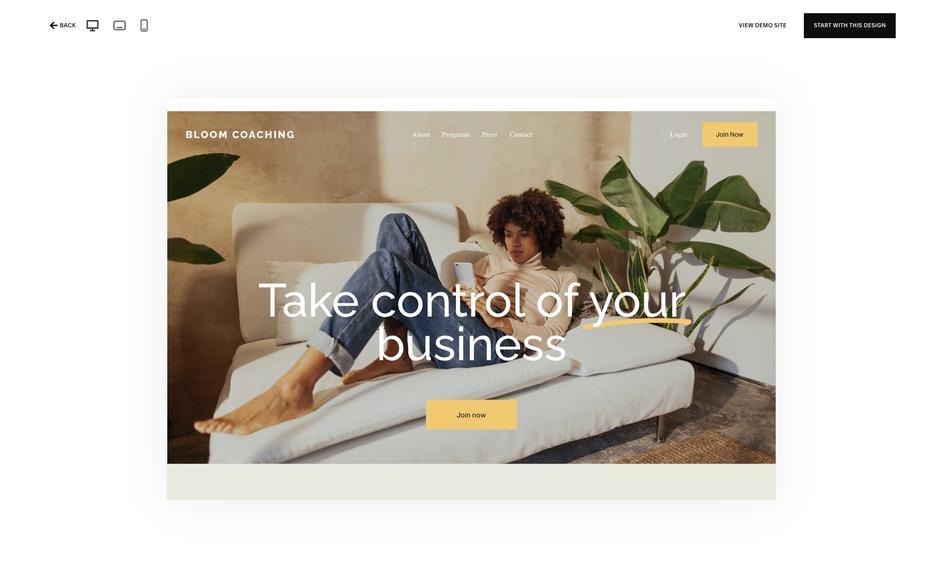 Task type: describe. For each thing, give the bounding box(es) containing it.
back button
[[47, 15, 79, 35]]

view demo site link
[[739, 13, 787, 38]]

utica image
[[73, 0, 318, 29]]

business
[[318, 23, 349, 32]]

memberships templates ( 6 )
[[73, 88, 205, 100]]

7 - from the left
[[293, 23, 296, 32]]

3 - from the left
[[155, 23, 158, 32]]

store
[[44, 23, 63, 32]]

(
[[193, 88, 196, 100]]

)
[[202, 88, 205, 100]]

6 - from the left
[[257, 23, 260, 32]]

online
[[20, 23, 43, 32]]

start with this design
[[814, 22, 886, 29]]

view
[[739, 22, 754, 29]]

online store - portfolio - memberships - blog - scheduling - courses - services - local business
[[20, 23, 349, 32]]

jasonwild image
[[73, 498, 318, 572]]

site
[[775, 22, 787, 29]]

alignflow image
[[349, 110, 594, 437]]

6
[[196, 88, 202, 100]]

comet
[[625, 446, 651, 455]]

comet image
[[625, 110, 870, 437]]

scheduling
[[181, 23, 221, 32]]

templates
[[141, 88, 190, 100]]

with
[[833, 22, 848, 29]]

courses
[[227, 23, 256, 32]]

start with this design button
[[804, 13, 896, 38]]

services
[[262, 23, 292, 32]]



Task type: vqa. For each thing, say whether or not it's contained in the screenshot.
Squarespace inside the At Squarespace, we believe design is the ultimate competitive advantage. We're focused on building products that allow businesses of any size to thrive. In addition to a full library of industry-leading templates, your brand can work directly with Squarespace UX and web designers to bring your brand vision to life.
no



Task type: locate. For each thing, give the bounding box(es) containing it.
preview template on a tablet device image
[[111, 18, 128, 33]]

1 - from the left
[[65, 23, 68, 32]]

- left preview template on a tablet device 'image'
[[100, 23, 103, 32]]

alignflow
[[349, 446, 392, 455]]

1 vertical spatial memberships
[[73, 88, 139, 100]]

- left blog
[[155, 23, 158, 32]]

view demo site
[[739, 22, 787, 29]]

0 vertical spatial memberships
[[105, 23, 153, 32]]

2 - from the left
[[100, 23, 103, 32]]

this
[[850, 22, 863, 29]]

-
[[65, 23, 68, 32], [100, 23, 103, 32], [155, 23, 158, 32], [177, 23, 180, 32], [222, 23, 225, 32], [257, 23, 260, 32], [293, 23, 296, 32]]

local
[[298, 23, 317, 32]]

- right store
[[65, 23, 68, 32]]

design
[[864, 22, 886, 29]]

- left local
[[293, 23, 296, 32]]

preview template on a desktop device image
[[83, 18, 102, 33]]

back
[[60, 22, 76, 29]]

start
[[814, 22, 832, 29]]

myhra image
[[349, 498, 594, 572]]

meriden image
[[625, 498, 870, 572]]

5 - from the left
[[222, 23, 225, 32]]

- left the courses
[[222, 23, 225, 32]]

- right blog
[[177, 23, 180, 32]]

bloom image
[[73, 110, 318, 437]]

memberships
[[105, 23, 153, 32], [73, 88, 139, 100]]

portfolio
[[69, 23, 99, 32]]

demo
[[755, 22, 773, 29]]

blog
[[159, 23, 175, 32]]

- right the courses
[[257, 23, 260, 32]]

preview template on a mobile device image
[[137, 19, 151, 32]]

4 - from the left
[[177, 23, 180, 32]]



